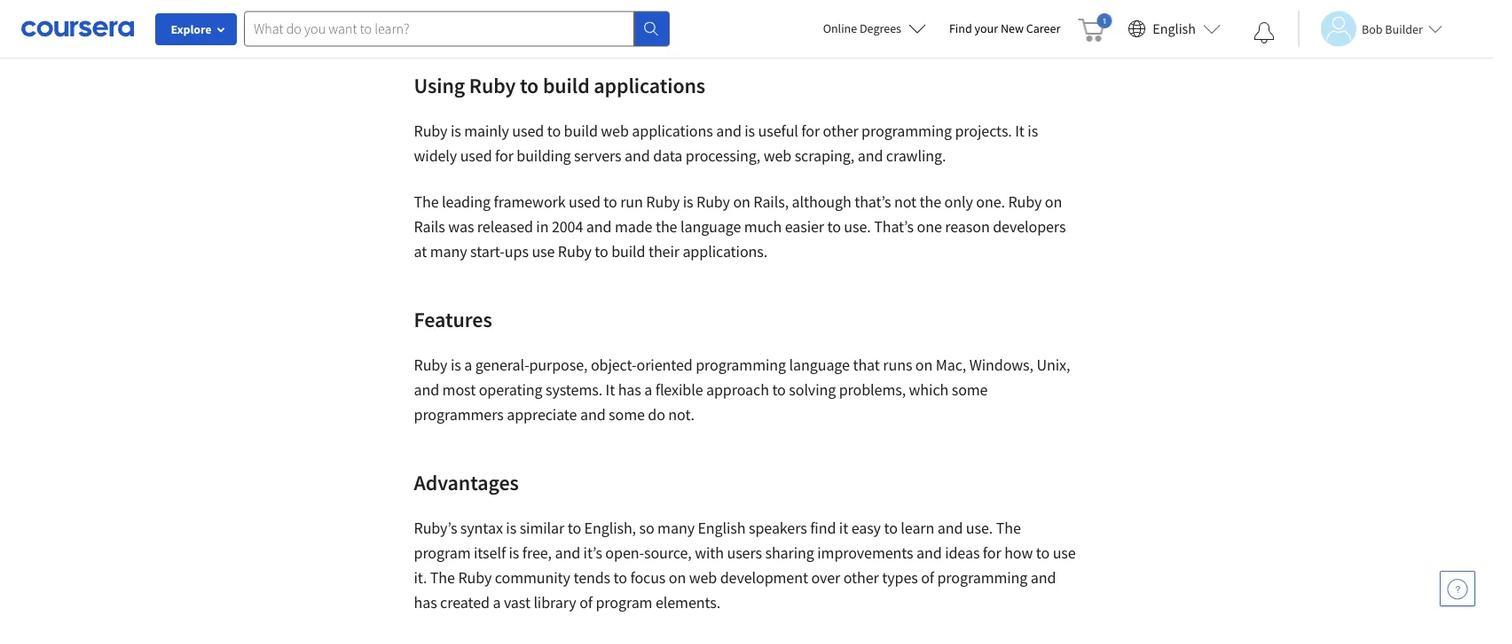Task type: vqa. For each thing, say whether or not it's contained in the screenshot.
The to the bottom
yes



Task type: describe. For each thing, give the bounding box(es) containing it.
it inside ruby is a general-purpose, object-oriented programming language that runs on mac, windows, unix, and most operating systems. it has a flexible approach to solving problems, which some programmers appreciate and some do not.
[[606, 380, 615, 400]]

use inside the leading framework used to run ruby is ruby on rails, although that's not the only one. ruby on rails was released in 2004 and made the language much easier to use. that's one reason developers at many start-ups use ruby to build their applications.
[[532, 242, 555, 262]]

users
[[727, 543, 762, 563]]

elements.
[[656, 593, 721, 613]]

features
[[414, 306, 492, 333]]

not.
[[668, 405, 695, 425]]

programming inside ruby is mainly used to build web applications and is useful for other programming projects. it is widely used for building servers and data processing, web scraping, and crawling.
[[862, 121, 952, 141]]

is left the mainly
[[451, 121, 461, 141]]

help center image
[[1447, 579, 1468, 600]]

0 vertical spatial of
[[921, 568, 934, 588]]

show notifications image
[[1254, 22, 1275, 43]]

has inside ruby is a general-purpose, object-oriented programming language that runs on mac, windows, unix, and most operating systems. it has a flexible approach to solving problems, which some programmers appreciate and some do not.
[[618, 380, 641, 400]]

ruby is mainly used to build web applications and is useful for other programming projects. it is widely used for building servers and data processing, web scraping, and crawling.
[[414, 121, 1038, 166]]

to inside ruby is mainly used to build web applications and is useful for other programming projects. it is widely used for building servers and data processing, web scraping, and crawling.
[[547, 121, 561, 141]]

one.
[[976, 192, 1005, 212]]

english,
[[584, 519, 636, 539]]

career
[[1026, 20, 1061, 36]]

bob builder button
[[1298, 11, 1443, 47]]

made
[[615, 217, 653, 237]]

that
[[853, 355, 880, 375]]

much
[[744, 217, 782, 237]]

0 horizontal spatial for
[[495, 146, 514, 166]]

that's
[[855, 192, 891, 212]]

and up processing,
[[716, 121, 742, 141]]

web inside ruby's syntax is similar to english, so many english speakers find it easy to learn and use. the program itself is free, and it's open-source, with users sharing improvements and ideas for how to use it. the ruby community tends to focus on web development over other types of programming and has created a vast library of program elements.
[[689, 568, 717, 588]]

online degrees
[[823, 20, 901, 36]]

similar
[[520, 519, 564, 539]]

ups
[[505, 242, 529, 262]]

how
[[1005, 543, 1033, 563]]

1 vertical spatial the
[[996, 519, 1021, 539]]

programmers
[[414, 405, 504, 425]]

used for mainly
[[512, 121, 544, 141]]

and left it's
[[555, 543, 580, 563]]

mac,
[[936, 355, 966, 375]]

0 vertical spatial for
[[802, 121, 820, 141]]

english button
[[1121, 0, 1228, 58]]

focus
[[630, 568, 666, 588]]

so
[[639, 519, 654, 539]]

is inside the leading framework used to run ruby is ruby on rails, although that's not the only one. ruby on rails was released in 2004 and made the language much easier to use. that's one reason developers at many start-ups use ruby to build their applications.
[[683, 192, 693, 212]]

online
[[823, 20, 857, 36]]

the inside the leading framework used to run ruby is ruby on rails, although that's not the only one. ruby on rails was released in 2004 and made the language much easier to use. that's one reason developers at many start-ups use ruby to build their applications.
[[414, 192, 439, 212]]

do
[[648, 405, 665, 425]]

rails
[[414, 217, 445, 237]]

ruby right run
[[646, 192, 680, 212]]

building
[[517, 146, 571, 166]]

and down systems.
[[580, 405, 606, 425]]

language inside the leading framework used to run ruby is ruby on rails, although that's not the only one. ruby on rails was released in 2004 and made the language much easier to use. that's one reason developers at many start-ups use ruby to build their applications.
[[680, 217, 741, 237]]

vast
[[504, 593, 530, 613]]

2004
[[552, 217, 583, 237]]

easy
[[851, 519, 881, 539]]

many inside the leading framework used to run ruby is ruby on rails, although that's not the only one. ruby on rails was released in 2004 and made the language much easier to use. that's one reason developers at many start-ups use ruby to build their applications.
[[430, 242, 467, 262]]

is left free, on the bottom left
[[509, 543, 519, 563]]

1 vertical spatial some
[[609, 405, 645, 425]]

created
[[440, 593, 490, 613]]

released
[[477, 217, 533, 237]]

on inside ruby is a general-purpose, object-oriented programming language that runs on mac, windows, unix, and most operating systems. it has a flexible approach to solving problems, which some programmers appreciate and some do not.
[[916, 355, 933, 375]]

it.
[[414, 568, 427, 588]]

widely
[[414, 146, 457, 166]]

bob builder
[[1362, 21, 1423, 37]]

improvements
[[817, 543, 914, 563]]

online degrees button
[[809, 9, 940, 48]]

useful
[[758, 121, 798, 141]]

at
[[414, 242, 427, 262]]

ruby is a general-purpose, object-oriented programming language that runs on mac, windows, unix, and most operating systems. it has a flexible approach to solving problems, which some programmers appreciate and some do not.
[[414, 355, 1070, 425]]

is right 'projects.'
[[1028, 121, 1038, 141]]

systems.
[[546, 380, 603, 400]]

syntax
[[460, 519, 503, 539]]

use. inside the leading framework used to run ruby is ruby on rails, although that's not the only one. ruby on rails was released in 2004 and made the language much easier to use. that's one reason developers at many start-ups use ruby to build their applications.
[[844, 217, 871, 237]]

1 vertical spatial web
[[764, 146, 792, 166]]

using
[[414, 72, 465, 98]]

community
[[495, 568, 570, 588]]

itself
[[474, 543, 506, 563]]

your
[[975, 20, 998, 36]]

learn
[[901, 519, 935, 539]]

although
[[792, 192, 852, 212]]

0 horizontal spatial program
[[414, 543, 471, 563]]

oriented
[[637, 355, 693, 375]]

degrees
[[860, 20, 901, 36]]

is inside ruby is a general-purpose, object-oriented programming language that runs on mac, windows, unix, and most operating systems. it has a flexible approach to solving problems, which some programmers appreciate and some do not.
[[451, 355, 461, 375]]

purpose,
[[529, 355, 588, 375]]

explore
[[171, 21, 212, 37]]

many inside ruby's syntax is similar to english, so many english speakers find it easy to learn and use. the program itself is free, and it's open-source, with users sharing improvements and ideas for how to use it. the ruby community tends to focus on web development over other types of programming and has created a vast library of program elements.
[[658, 519, 695, 539]]

appreciate
[[507, 405, 577, 425]]

has inside ruby's syntax is similar to english, so many english speakers find it easy to learn and use. the program itself is free, and it's open-source, with users sharing improvements and ideas for how to use it. the ruby community tends to focus on web development over other types of programming and has created a vast library of program elements.
[[414, 593, 437, 613]]

servers
[[574, 146, 622, 166]]

windows,
[[970, 355, 1034, 375]]

used for framework
[[569, 192, 601, 212]]

only
[[945, 192, 973, 212]]

and left crawling.
[[858, 146, 883, 166]]

1 horizontal spatial the
[[920, 192, 941, 212]]

unix,
[[1037, 355, 1070, 375]]

a inside ruby's syntax is similar to english, so many english speakers find it easy to learn and use. the program itself is free, and it's open-source, with users sharing improvements and ideas for how to use it. the ruby community tends to focus on web development over other types of programming and has created a vast library of program elements.
[[493, 593, 501, 613]]

ruby's syntax is similar to english, so many english speakers find it easy to learn and use. the program itself is free, and it's open-source, with users sharing improvements and ideas for how to use it. the ruby community tends to focus on web development over other types of programming and has created a vast library of program elements.
[[414, 519, 1076, 613]]

coursera image
[[21, 14, 134, 43]]

find your new career link
[[940, 18, 1069, 40]]

is left useful
[[745, 121, 755, 141]]

programming inside ruby's syntax is similar to english, so many english speakers find it easy to learn and use. the program itself is free, and it's open-source, with users sharing improvements and ideas for how to use it. the ruby community tends to focus on web development over other types of programming and has created a vast library of program elements.
[[937, 568, 1028, 588]]

rails,
[[754, 192, 789, 212]]

processing,
[[686, 146, 761, 166]]

using ruby to build applications
[[414, 72, 705, 98]]

object-
[[591, 355, 637, 375]]

bob
[[1362, 21, 1383, 37]]

on inside ruby's syntax is similar to english, so many english speakers find it easy to learn and use. the program itself is free, and it's open-source, with users sharing improvements and ideas for how to use it. the ruby community tends to focus on web development over other types of programming and has created a vast library of program elements.
[[669, 568, 686, 588]]

ideas
[[945, 543, 980, 563]]

that's
[[874, 217, 914, 237]]

on left rails,
[[733, 192, 750, 212]]

and down learn
[[917, 543, 942, 563]]

and left data
[[625, 146, 650, 166]]

and inside the leading framework used to run ruby is ruby on rails, although that's not the only one. ruby on rails was released in 2004 and made the language much easier to use. that's one reason developers at many start-ups use ruby to build their applications.
[[586, 217, 612, 237]]

english inside button
[[1153, 20, 1196, 38]]



Task type: locate. For each thing, give the bounding box(es) containing it.
0 vertical spatial the
[[414, 192, 439, 212]]

use right how
[[1053, 543, 1076, 563]]

general-
[[475, 355, 529, 375]]

0 horizontal spatial the
[[656, 217, 677, 237]]

1 horizontal spatial use.
[[966, 519, 993, 539]]

on
[[733, 192, 750, 212], [1045, 192, 1062, 212], [916, 355, 933, 375], [669, 568, 686, 588]]

english up 'with'
[[698, 519, 746, 539]]

for down the mainly
[[495, 146, 514, 166]]

1 horizontal spatial use
[[1053, 543, 1076, 563]]

shopping cart: 1 item image
[[1078, 13, 1112, 42]]

leading
[[442, 192, 491, 212]]

many
[[430, 242, 467, 262], [658, 519, 695, 539]]

many up source,
[[658, 519, 695, 539]]

scraping,
[[795, 146, 855, 166]]

0 horizontal spatial it
[[606, 380, 615, 400]]

free,
[[522, 543, 552, 563]]

tends
[[574, 568, 610, 588]]

was
[[448, 217, 474, 237]]

0 vertical spatial has
[[618, 380, 641, 400]]

1 horizontal spatial has
[[618, 380, 641, 400]]

programming up approach
[[696, 355, 786, 375]]

types
[[882, 568, 918, 588]]

easier
[[785, 217, 824, 237]]

2 vertical spatial for
[[983, 543, 1001, 563]]

mainly
[[464, 121, 509, 141]]

0 vertical spatial programming
[[862, 121, 952, 141]]

1 vertical spatial it
[[606, 380, 615, 400]]

ruby up the widely
[[414, 121, 448, 141]]

1 horizontal spatial some
[[952, 380, 988, 400]]

the up their
[[656, 217, 677, 237]]

and
[[716, 121, 742, 141], [625, 146, 650, 166], [858, 146, 883, 166], [586, 217, 612, 237], [414, 380, 439, 400], [580, 405, 606, 425], [938, 519, 963, 539], [555, 543, 580, 563], [917, 543, 942, 563], [1031, 568, 1056, 588]]

for left how
[[983, 543, 1001, 563]]

and left most on the left bottom of the page
[[414, 380, 439, 400]]

sharing
[[765, 543, 814, 563]]

1 horizontal spatial a
[[493, 593, 501, 613]]

not
[[894, 192, 917, 212]]

0 vertical spatial a
[[464, 355, 472, 375]]

other up the scraping,
[[823, 121, 859, 141]]

ruby inside ruby is mainly used to build web applications and is useful for other programming projects. it is widely used for building servers and data processing, web scraping, and crawling.
[[414, 121, 448, 141]]

2 vertical spatial build
[[611, 242, 645, 262]]

ruby up created
[[458, 568, 492, 588]]

build up servers
[[564, 121, 598, 141]]

advantages
[[414, 469, 519, 496]]

ruby down processing,
[[697, 192, 730, 212]]

a
[[464, 355, 472, 375], [644, 380, 652, 400], [493, 593, 501, 613]]

0 vertical spatial used
[[512, 121, 544, 141]]

1 vertical spatial program
[[596, 593, 653, 613]]

on up which
[[916, 355, 933, 375]]

solving
[[789, 380, 836, 400]]

1 vertical spatial has
[[414, 593, 437, 613]]

start-
[[470, 242, 505, 262]]

crawling.
[[886, 146, 946, 166]]

program
[[414, 543, 471, 563], [596, 593, 653, 613]]

2 horizontal spatial used
[[569, 192, 601, 212]]

projects.
[[955, 121, 1012, 141]]

1 vertical spatial build
[[564, 121, 598, 141]]

2 horizontal spatial for
[[983, 543, 1001, 563]]

on down source,
[[669, 568, 686, 588]]

ruby up most on the left bottom of the page
[[414, 355, 448, 375]]

1 vertical spatial used
[[460, 146, 492, 166]]

0 horizontal spatial use
[[532, 242, 555, 262]]

a up do
[[644, 380, 652, 400]]

None search field
[[244, 11, 670, 47]]

the up one
[[920, 192, 941, 212]]

on up developers at the top right of page
[[1045, 192, 1062, 212]]

it right 'projects.'
[[1015, 121, 1025, 141]]

it inside ruby is mainly used to build web applications and is useful for other programming projects. it is widely used for building servers and data processing, web scraping, and crawling.
[[1015, 121, 1025, 141]]

use down in
[[532, 242, 555, 262]]

used up the building
[[512, 121, 544, 141]]

for up the scraping,
[[802, 121, 820, 141]]

english right 'shopping cart: 1 item' 'image'
[[1153, 20, 1196, 38]]

2 vertical spatial programming
[[937, 568, 1028, 588]]

1 vertical spatial english
[[698, 519, 746, 539]]

1 horizontal spatial web
[[689, 568, 717, 588]]

the up 'rails' at the top left of page
[[414, 192, 439, 212]]

1 vertical spatial the
[[656, 217, 677, 237]]

use. up ideas
[[966, 519, 993, 539]]

of down tends
[[580, 593, 593, 613]]

applications.
[[683, 242, 768, 262]]

a up most on the left bottom of the page
[[464, 355, 472, 375]]

0 vertical spatial some
[[952, 380, 988, 400]]

2 vertical spatial used
[[569, 192, 601, 212]]

build
[[543, 72, 590, 98], [564, 121, 598, 141], [611, 242, 645, 262]]

programming
[[862, 121, 952, 141], [696, 355, 786, 375], [937, 568, 1028, 588]]

0 horizontal spatial use.
[[844, 217, 871, 237]]

1 vertical spatial language
[[789, 355, 850, 375]]

programming down ideas
[[937, 568, 1028, 588]]

0 vertical spatial it
[[1015, 121, 1025, 141]]

of right types
[[921, 568, 934, 588]]

0 horizontal spatial some
[[609, 405, 645, 425]]

some down the mac,
[[952, 380, 988, 400]]

use
[[532, 242, 555, 262], [1053, 543, 1076, 563]]

1 vertical spatial of
[[580, 593, 593, 613]]

for
[[802, 121, 820, 141], [495, 146, 514, 166], [983, 543, 1001, 563]]

the
[[414, 192, 439, 212], [996, 519, 1021, 539], [430, 568, 455, 588]]

programming inside ruby is a general-purpose, object-oriented programming language that runs on mac, windows, unix, and most operating systems. it has a flexible approach to solving problems, which some programmers appreciate and some do not.
[[696, 355, 786, 375]]

1 vertical spatial programming
[[696, 355, 786, 375]]

build inside the leading framework used to run ruby is ruby on rails, although that's not the only one. ruby on rails was released in 2004 and made the language much easier to use. that's one reason developers at many start-ups use ruby to build their applications.
[[611, 242, 645, 262]]

2 vertical spatial web
[[689, 568, 717, 588]]

language up applications.
[[680, 217, 741, 237]]

used down the mainly
[[460, 146, 492, 166]]

one
[[917, 217, 942, 237]]

ruby up developers at the top right of page
[[1008, 192, 1042, 212]]

other inside ruby is mainly used to build web applications and is useful for other programming projects. it is widely used for building servers and data processing, web scraping, and crawling.
[[823, 121, 859, 141]]

to
[[520, 72, 539, 98], [547, 121, 561, 141], [604, 192, 617, 212], [827, 217, 841, 237], [595, 242, 608, 262], [772, 380, 786, 400], [568, 519, 581, 539], [884, 519, 898, 539], [1036, 543, 1050, 563], [614, 568, 627, 588]]

0 horizontal spatial english
[[698, 519, 746, 539]]

web up servers
[[601, 121, 629, 141]]

0 vertical spatial language
[[680, 217, 741, 237]]

other inside ruby's syntax is similar to english, so many english speakers find it easy to learn and use. the program itself is free, and it's open-source, with users sharing improvements and ideas for how to use it. the ruby community tends to focus on web development over other types of programming and has created a vast library of program elements.
[[844, 568, 879, 588]]

0 vertical spatial web
[[601, 121, 629, 141]]

1 vertical spatial a
[[644, 380, 652, 400]]

1 horizontal spatial language
[[789, 355, 850, 375]]

problems,
[[839, 380, 906, 400]]

1 horizontal spatial used
[[512, 121, 544, 141]]

ruby up the mainly
[[469, 72, 516, 98]]

0 horizontal spatial many
[[430, 242, 467, 262]]

the up how
[[996, 519, 1021, 539]]

ruby's
[[414, 519, 457, 539]]

web down useful
[[764, 146, 792, 166]]

the right the it.
[[430, 568, 455, 588]]

builder
[[1385, 21, 1423, 37]]

ruby inside ruby's syntax is similar to english, so many english speakers find it easy to learn and use. the program itself is free, and it's open-source, with users sharing improvements and ideas for how to use it. the ruby community tends to focus on web development over other types of programming and has created a vast library of program elements.
[[458, 568, 492, 588]]

find
[[810, 519, 836, 539]]

find
[[949, 20, 972, 36]]

which
[[909, 380, 949, 400]]

1 horizontal spatial for
[[802, 121, 820, 141]]

use. down that's on the right of the page
[[844, 217, 871, 237]]

open-
[[605, 543, 644, 563]]

developers
[[993, 217, 1066, 237]]

0 vertical spatial use
[[532, 242, 555, 262]]

use. inside ruby's syntax is similar to english, so many english speakers find it easy to learn and use. the program itself is free, and it's open-source, with users sharing improvements and ideas for how to use it. the ruby community tends to focus on web development over other types of programming and has created a vast library of program elements.
[[966, 519, 993, 539]]

ruby
[[469, 72, 516, 98], [414, 121, 448, 141], [646, 192, 680, 212], [697, 192, 730, 212], [1008, 192, 1042, 212], [558, 242, 592, 262], [414, 355, 448, 375], [458, 568, 492, 588]]

most
[[442, 380, 476, 400]]

the
[[920, 192, 941, 212], [656, 217, 677, 237]]

0 horizontal spatial web
[[601, 121, 629, 141]]

web
[[601, 121, 629, 141], [764, 146, 792, 166], [689, 568, 717, 588]]

2 vertical spatial a
[[493, 593, 501, 613]]

0 vertical spatial use.
[[844, 217, 871, 237]]

and up ideas
[[938, 519, 963, 539]]

other
[[823, 121, 859, 141], [844, 568, 879, 588]]

a left vast
[[493, 593, 501, 613]]

programming up crawling.
[[862, 121, 952, 141]]

used inside the leading framework used to run ruby is ruby on rails, although that's not the only one. ruby on rails was released in 2004 and made the language much easier to use. that's one reason developers at many start-ups use ruby to build their applications.
[[569, 192, 601, 212]]

build up the building
[[543, 72, 590, 98]]

some left do
[[609, 405, 645, 425]]

development
[[720, 568, 808, 588]]

used
[[512, 121, 544, 141], [460, 146, 492, 166], [569, 192, 601, 212]]

framework
[[494, 192, 566, 212]]

2 horizontal spatial a
[[644, 380, 652, 400]]

2 vertical spatial the
[[430, 568, 455, 588]]

is right syntax on the bottom of the page
[[506, 519, 517, 539]]

is right run
[[683, 192, 693, 212]]

0 horizontal spatial has
[[414, 593, 437, 613]]

web down 'with'
[[689, 568, 717, 588]]

flexible
[[655, 380, 703, 400]]

program down the focus
[[596, 593, 653, 613]]

2 horizontal spatial web
[[764, 146, 792, 166]]

speakers
[[749, 519, 807, 539]]

some
[[952, 380, 988, 400], [609, 405, 645, 425]]

used up "2004"
[[569, 192, 601, 212]]

0 vertical spatial build
[[543, 72, 590, 98]]

the leading framework used to run ruby is ruby on rails, although that's not the only one. ruby on rails was released in 2004 and made the language much easier to use. that's one reason developers at many start-ups use ruby to build their applications.
[[414, 192, 1066, 262]]

0 vertical spatial english
[[1153, 20, 1196, 38]]

applications inside ruby is mainly used to build web applications and is useful for other programming projects. it is widely used for building servers and data processing, web scraping, and crawling.
[[632, 121, 713, 141]]

it's
[[583, 543, 602, 563]]

build down the made
[[611, 242, 645, 262]]

0 vertical spatial applications
[[594, 72, 705, 98]]

1 horizontal spatial of
[[921, 568, 934, 588]]

has down object-
[[618, 380, 641, 400]]

0 horizontal spatial language
[[680, 217, 741, 237]]

source,
[[644, 543, 692, 563]]

it
[[1015, 121, 1025, 141], [606, 380, 615, 400]]

in
[[536, 217, 549, 237]]

language inside ruby is a general-purpose, object-oriented programming language that runs on mac, windows, unix, and most operating systems. it has a flexible approach to solving problems, which some programmers appreciate and some do not.
[[789, 355, 850, 375]]

approach
[[706, 380, 769, 400]]

many down was
[[430, 242, 467, 262]]

0 vertical spatial the
[[920, 192, 941, 212]]

0 horizontal spatial of
[[580, 593, 593, 613]]

it
[[839, 519, 848, 539]]

new
[[1001, 20, 1024, 36]]

program down ruby's
[[414, 543, 471, 563]]

0 horizontal spatial a
[[464, 355, 472, 375]]

1 vertical spatial many
[[658, 519, 695, 539]]

use inside ruby's syntax is similar to english, so many english speakers find it easy to learn and use. the program itself is free, and it's open-source, with users sharing improvements and ideas for how to use it. the ruby community tends to focus on web development over other types of programming and has created a vast library of program elements.
[[1053, 543, 1076, 563]]

operating
[[479, 380, 543, 400]]

ruby inside ruby is a general-purpose, object-oriented programming language that runs on mac, windows, unix, and most operating systems. it has a flexible approach to solving problems, which some programmers appreciate and some do not.
[[414, 355, 448, 375]]

1 horizontal spatial it
[[1015, 121, 1025, 141]]

it down object-
[[606, 380, 615, 400]]

for inside ruby's syntax is similar to english, so many english speakers find it easy to learn and use. the program itself is free, and it's open-source, with users sharing improvements and ideas for how to use it. the ruby community tends to focus on web development over other types of programming and has created a vast library of program elements.
[[983, 543, 1001, 563]]

1 horizontal spatial english
[[1153, 20, 1196, 38]]

explore button
[[155, 13, 237, 45]]

other down improvements
[[844, 568, 879, 588]]

data
[[653, 146, 683, 166]]

0 horizontal spatial used
[[460, 146, 492, 166]]

build inside ruby is mainly used to build web applications and is useful for other programming projects. it is widely used for building servers and data processing, web scraping, and crawling.
[[564, 121, 598, 141]]

1 vertical spatial use.
[[966, 519, 993, 539]]

their
[[649, 242, 680, 262]]

library
[[534, 593, 576, 613]]

over
[[811, 568, 840, 588]]

english inside ruby's syntax is similar to english, so many english speakers find it easy to learn and use. the program itself is free, and it's open-source, with users sharing improvements and ideas for how to use it. the ruby community tends to focus on web development over other types of programming and has created a vast library of program elements.
[[698, 519, 746, 539]]

with
[[695, 543, 724, 563]]

1 horizontal spatial program
[[596, 593, 653, 613]]

1 vertical spatial other
[[844, 568, 879, 588]]

and down how
[[1031, 568, 1056, 588]]

to inside ruby is a general-purpose, object-oriented programming language that runs on mac, windows, unix, and most operating systems. it has a flexible approach to solving problems, which some programmers appreciate and some do not.
[[772, 380, 786, 400]]

is
[[451, 121, 461, 141], [745, 121, 755, 141], [1028, 121, 1038, 141], [683, 192, 693, 212], [451, 355, 461, 375], [506, 519, 517, 539], [509, 543, 519, 563]]

language up solving
[[789, 355, 850, 375]]

find your new career
[[949, 20, 1061, 36]]

and right "2004"
[[586, 217, 612, 237]]

has down the it.
[[414, 593, 437, 613]]

is up most on the left bottom of the page
[[451, 355, 461, 375]]

1 horizontal spatial many
[[658, 519, 695, 539]]

1 vertical spatial applications
[[632, 121, 713, 141]]

What do you want to learn? text field
[[244, 11, 634, 47]]

1 vertical spatial use
[[1053, 543, 1076, 563]]

1 vertical spatial for
[[495, 146, 514, 166]]

run
[[620, 192, 643, 212]]

0 vertical spatial program
[[414, 543, 471, 563]]

0 vertical spatial many
[[430, 242, 467, 262]]

ruby down "2004"
[[558, 242, 592, 262]]

0 vertical spatial other
[[823, 121, 859, 141]]



